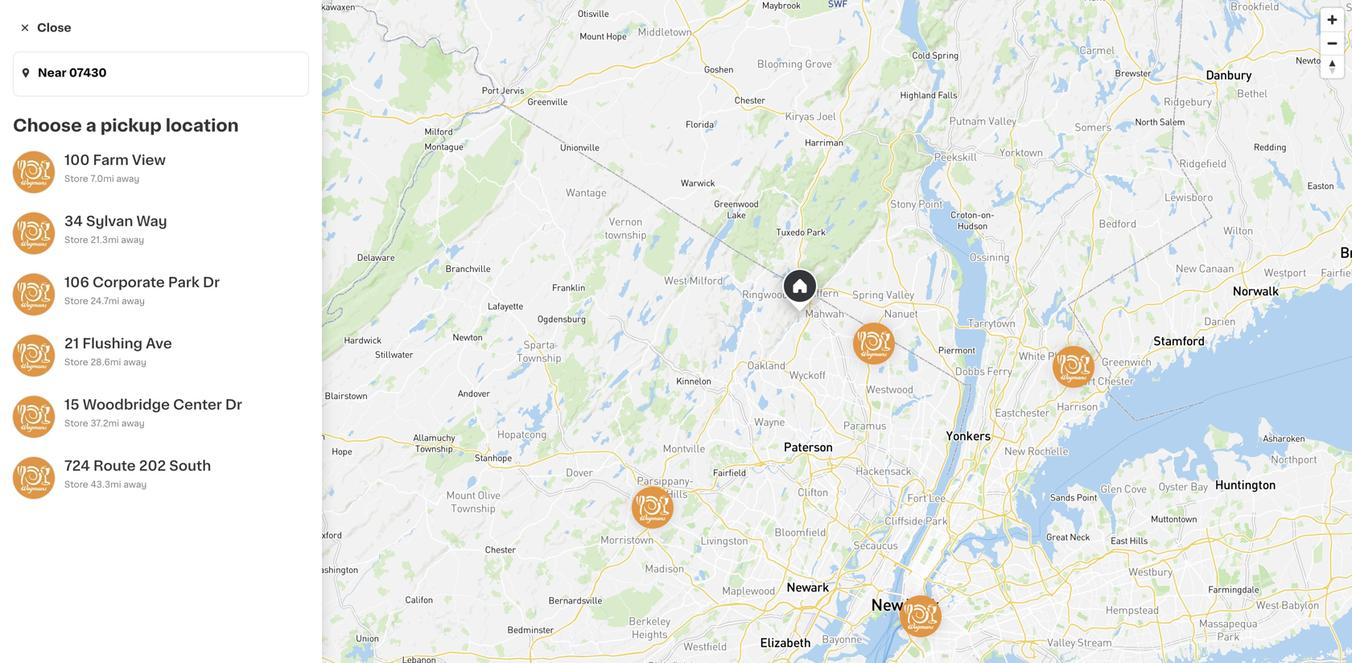 Task type: vqa. For each thing, say whether or not it's contained in the screenshot.


Task type: locate. For each thing, give the bounding box(es) containing it.
0 vertical spatial to
[[127, 268, 136, 276]]

79
[[575, 350, 587, 359]]

container
[[1199, 386, 1243, 395], [1047, 403, 1091, 411]]

sugar
[[768, 371, 801, 382]]

1 horizontal spatial 0.42
[[784, 237, 804, 246]]

bananas,
[[241, 371, 293, 382]]

wegmans for wegmans sugar bee apples $3.49 / lb about 0.42 lb each
[[709, 371, 765, 382]]

sponsored badge image
[[709, 428, 758, 437]]

container
[[578, 386, 623, 395]]

4 $ from the left
[[556, 350, 562, 359]]

away down flushing
[[123, 358, 146, 367]]

each inside bananas, sold by the each $0.59 / lb about 0.45 lb each
[[304, 415, 325, 424]]

1 horizontal spatial about
[[709, 415, 736, 424]]

/ up 0.45
[[270, 403, 274, 411]]

39
[[1051, 350, 1063, 359]]

in down strawberries, family pack 32 oz container
[[1065, 419, 1073, 428]]

away inside 15 woodbridge center dr store 37.2mi away
[[121, 419, 145, 428]]

2 (est.) from the left
[[781, 348, 815, 361]]

shop link
[[10, 304, 196, 336]]

bananas, sold by the each $0.59 / lb about 0.45 lb each
[[241, 371, 360, 424]]

5 left 19
[[406, 349, 418, 366]]

farm inside 100 farm view store 7.0mi away
[[93, 153, 129, 167]]

1 horizontal spatial /
[[738, 403, 741, 411]]

1 horizontal spatial wegmans
[[397, 371, 454, 382]]

1 horizontal spatial 69
[[1199, 350, 1211, 359]]

organic down $ 8 69
[[1177, 371, 1222, 382]]

1 left ct
[[777, 212, 782, 223]]

$ inside $ 0 69
[[868, 350, 874, 359]]

each (est.) up sugar
[[746, 348, 815, 361]]

$ left 19
[[401, 350, 406, 359]]

2 vertical spatial by
[[324, 371, 338, 382]]

0 horizontal spatial farm
[[93, 153, 129, 167]]

in-
[[92, 235, 105, 244]]

pack
[[1021, 387, 1053, 398]]

fresh right large
[[900, 371, 931, 382]]

many down large
[[881, 390, 907, 399]]

1 vertical spatial 100
[[64, 153, 90, 167]]

1 69 from the left
[[888, 350, 900, 359]]

many for $ 10 39
[[1037, 419, 1063, 428]]

1 more from the top
[[1182, 151, 1212, 162]]

1 vertical spatial on
[[657, 627, 675, 641]]

(est.)
[[317, 348, 351, 361], [781, 348, 815, 361]]

2 horizontal spatial about
[[754, 237, 782, 246]]

choose a pickup location element
[[0, 142, 322, 509]]

0.42 inside wegmans sugar bee apples $3.49 / lb about 0.42 lb each
[[738, 415, 758, 424]]

to right $10.00 at the right of page
[[866, 627, 880, 641]]

many in stock down large fresh limes
[[881, 390, 945, 399]]

free inside treatment tracker modal dialog
[[562, 627, 592, 641]]

1 vertical spatial 1
[[718, 349, 726, 366]]

1 vertical spatial item carousel region
[[241, 465, 1320, 663]]

container inside organic blueberries 11 oz container
[[1199, 386, 1243, 395]]

fresh
[[241, 148, 291, 165], [900, 371, 931, 382], [241, 473, 291, 489]]

many in stock for $ 10 39
[[1037, 419, 1101, 428]]

the
[[341, 371, 360, 382]]

1 vertical spatial fresh
[[900, 371, 931, 382]]

free right try
[[959, 23, 983, 35]]

qualify.
[[884, 627, 934, 641]]

1 vertical spatial view more
[[1151, 475, 1212, 487]]

large fresh limes
[[865, 371, 968, 382]]

wegmans inside wegmans sugar bee apples $3.49 / lb about 0.42 lb each
[[709, 371, 765, 382]]

about down $3.49
[[709, 415, 736, 424]]

wegmans for wegmans
[[74, 216, 132, 228]]

0 vertical spatial item carousel region
[[241, 140, 1320, 452]]

0.42 up "sponsored badge" image
[[738, 415, 758, 424]]

oz inside strawberries 16 oz container
[[565, 386, 576, 395]]

organic inside organic blueberries 11 oz container
[[1177, 371, 1222, 382]]

organic blueberries 11 oz container
[[1177, 371, 1289, 395]]

many in stock down container
[[569, 403, 633, 411]]

(est.) up sugar
[[781, 348, 815, 361]]

724 route 202 south store 43.3mi away
[[64, 459, 211, 489]]

each (est.) up sold at the left of page
[[282, 348, 351, 361]]

0 vertical spatial dr
[[203, 276, 220, 289]]

oz right 11 on the bottom of page
[[1187, 386, 1197, 395]]

1 vertical spatial container
[[1047, 403, 1091, 411]]

pickup inside button
[[846, 83, 886, 94]]

2 horizontal spatial oz
[[1187, 386, 1197, 395]]

1 left 45
[[718, 349, 726, 366]]

1 vertical spatial by
[[788, 252, 800, 260]]

0 horizontal spatial pickup
[[846, 83, 886, 94]]

in for $ 5 79
[[597, 403, 605, 411]]

add
[[348, 212, 372, 223], [504, 212, 527, 223], [660, 212, 683, 223], [972, 212, 995, 223], [1128, 212, 1151, 223], [1284, 212, 1307, 223], [36, 268, 55, 276], [348, 537, 372, 548], [504, 537, 527, 548], [660, 537, 683, 548], [816, 537, 839, 548], [972, 537, 995, 548], [1128, 537, 1151, 548], [1284, 537, 1307, 548], [785, 627, 813, 641]]

wegmans sugar bee apples $3.49 / lb about 0.42 lb each
[[709, 371, 826, 424]]

view cart. items in cart: 2 image
[[1281, 79, 1300, 98]]

about up the "cost"
[[754, 237, 782, 246]]

by right the "cost"
[[788, 252, 800, 260]]

5 store from the top
[[64, 419, 88, 428]]

strawberries
[[553, 371, 625, 382]]

0 horizontal spatial 0.42
[[738, 415, 758, 424]]

2 store from the top
[[64, 235, 88, 244]]

to left save
[[127, 268, 136, 276]]

in down wegmans clementines, bagged 2 lb bag
[[441, 419, 449, 428]]

69 inside $ 8 69
[[1199, 350, 1211, 359]]

0 horizontal spatial dr
[[203, 276, 220, 289]]

store down 724
[[64, 480, 88, 489]]

next
[[678, 627, 710, 641]]

1 vertical spatial pickup
[[100, 117, 162, 134]]

about inside bananas, sold by the each $0.59 / lb about 0.45 lb each
[[241, 415, 268, 424]]

produce
[[19, 499, 68, 510]]

5 left 79 at the left bottom of page
[[562, 349, 574, 366]]

1 horizontal spatial container
[[1199, 386, 1243, 395]]

1 horizontal spatial oz
[[1034, 403, 1045, 411]]

farm up 7.0mi
[[93, 153, 129, 167]]

6 $ from the left
[[1180, 350, 1186, 359]]

save
[[138, 268, 159, 276]]

pickup for pickup at 100 farm view
[[945, 82, 988, 94]]

many down bag
[[413, 419, 439, 428]]

large
[[865, 371, 897, 382]]

oz right 32 at bottom
[[1034, 403, 1045, 411]]

lists
[[45, 411, 73, 423]]

organic up $ 8 69
[[1178, 332, 1215, 341]]

on right the back
[[667, 22, 685, 36]]

0 vertical spatial free
[[959, 23, 983, 35]]

1 horizontal spatial each (est.)
[[746, 348, 815, 361]]

1 view more button from the top
[[1145, 140, 1230, 172]]

add shoppers club to save
[[36, 268, 159, 276]]

container down strawberries,
[[1047, 403, 1091, 411]]

2 vertical spatial fresh
[[241, 473, 291, 489]]

each down sugar
[[771, 415, 793, 424]]

fresh fruit
[[241, 148, 337, 165]]

lb inside wegmans clementines, bagged 2 lb bag
[[405, 403, 414, 411]]

than
[[70, 235, 90, 244]]

away up "guarantee" at the top of the page
[[121, 235, 144, 244]]

0 horizontal spatial about
[[241, 415, 268, 424]]

sold
[[296, 371, 321, 382]]

$ left 79 at the left bottom of page
[[556, 350, 562, 359]]

away right 7.0mi
[[116, 174, 139, 183]]

1 horizontal spatial farm
[[1031, 82, 1063, 94]]

view more
[[1151, 151, 1212, 162], [1151, 475, 1212, 487]]

$ for $ 0 69
[[868, 350, 874, 359]]

store inside 34 sylvan way store 21.3mi away
[[64, 235, 88, 244]]

1 vertical spatial dr
[[225, 398, 242, 412]]

1 / from the left
[[270, 403, 274, 411]]

final
[[742, 252, 764, 260]]

farm right the at
[[1031, 82, 1063, 94]]

$ inside $ 10 39
[[1024, 350, 1030, 359]]

0 vertical spatial by
[[1184, 82, 1200, 94]]

many in stock down strawberries, family pack 32 oz container
[[1037, 419, 1101, 428]]

view more for fruit
[[1151, 151, 1212, 162]]

0 horizontal spatial oz
[[565, 386, 576, 395]]

100% satisfaction guarantee
[[41, 252, 171, 260]]

1 horizontal spatial (est.)
[[781, 348, 815, 361]]

2 $ from the left
[[712, 350, 718, 359]]

away down woodbridge
[[121, 419, 145, 428]]

0 vertical spatial fresh
[[241, 148, 291, 165]]

6 store from the top
[[64, 480, 88, 489]]

0 horizontal spatial /
[[270, 403, 274, 411]]

/ inside bananas, sold by the each $0.59 / lb about 0.45 lb each
[[270, 403, 274, 411]]

item carousel region
[[241, 140, 1320, 452], [241, 465, 1320, 663]]

product group containing 10
[[1021, 198, 1164, 433]]

fresh left fruit
[[241, 148, 291, 165]]

by left the
[[324, 371, 338, 382]]

stock down large fresh limes
[[919, 390, 945, 399]]

100% satisfaction guarantee button
[[25, 246, 180, 262]]

view inside 100 farm view store 7.0mi away
[[132, 153, 166, 167]]

2 more from the top
[[1182, 475, 1212, 487]]

wegmans for wegmans clementines, bagged 2 lb bag
[[397, 371, 454, 382]]

0 vertical spatial organic
[[1178, 332, 1215, 341]]

2 horizontal spatial wegmans
[[709, 371, 765, 382]]

free for try
[[959, 23, 983, 35]]

view more button for fresh fruit
[[1145, 140, 1230, 172]]

choose
[[13, 117, 82, 134]]

in for $ 10 39
[[1065, 419, 1073, 428]]

$ 8 69
[[1180, 349, 1211, 366]]

pickup down order! at the top of page
[[846, 83, 886, 94]]

store down 21
[[64, 358, 88, 367]]

/ right $3.49
[[738, 403, 741, 411]]

0 horizontal spatial free
[[562, 627, 592, 641]]

$ inside the $ 5 19
[[401, 350, 406, 359]]

pickup for pickup
[[846, 83, 886, 94]]

0 vertical spatial view more
[[1151, 151, 1212, 162]]

2 horizontal spatial by
[[1184, 82, 1200, 94]]

wegmans link
[[67, 140, 138, 230]]

0 horizontal spatial wegmans
[[74, 216, 132, 228]]

lb right 2 at the left of page
[[405, 403, 414, 411]]

dr right park
[[203, 276, 220, 289]]

1 item carousel region from the top
[[241, 140, 1320, 452]]

about down the $0.59
[[241, 415, 268, 424]]

1 vertical spatial more
[[1182, 475, 1212, 487]]

dr for 106 corporate park dr
[[203, 276, 220, 289]]

dr inside the 106 corporate park dr store 24.7mi away
[[203, 276, 220, 289]]

view more button
[[1145, 140, 1230, 172], [1145, 465, 1230, 497]]

1 5 from the left
[[406, 349, 418, 366]]

69 inside $ 0 69
[[888, 350, 900, 359]]

item carousel region containing fresh fruit
[[241, 140, 1320, 452]]

69 right 8
[[1199, 350, 1211, 359]]

0 vertical spatial container
[[1199, 386, 1243, 395]]

100 down 'a'
[[64, 153, 90, 167]]

10
[[1030, 349, 1050, 366]]

1 horizontal spatial by
[[788, 252, 800, 260]]

1 each (est.) from the left
[[282, 348, 351, 361]]

1 horizontal spatial to
[[866, 627, 880, 641]]

free right get
[[562, 627, 592, 641]]

service type group
[[730, 72, 900, 105]]

pickup
[[786, 22, 834, 36], [100, 117, 162, 134]]

oz inside strawberries, family pack 32 oz container
[[1034, 403, 1045, 411]]

lb down sugar
[[760, 415, 769, 424]]

remove wegmans sugar bee apples image
[[731, 208, 751, 227]]

wegmans up higher than in-store prices link on the top left of page
[[74, 216, 132, 228]]

sylvan
[[86, 214, 133, 228]]

pickup right 'a'
[[100, 117, 162, 134]]

on left next
[[657, 627, 675, 641]]

2 view more button from the top
[[1145, 465, 1230, 497]]

5 $ from the left
[[868, 350, 874, 359]]

0 vertical spatial more
[[1182, 151, 1212, 162]]

2 / from the left
[[738, 403, 741, 411]]

close button
[[13, 13, 78, 45]]

11
[[1177, 386, 1184, 395]]

3
[[714, 627, 723, 641]]

0 vertical spatial on
[[667, 22, 685, 36]]

main content
[[209, 121, 1352, 663]]

7.0mi
[[90, 174, 114, 183]]

69 right 0
[[888, 350, 900, 359]]

1 vertical spatial organic
[[1177, 371, 1222, 382]]

2 item carousel region from the top
[[241, 465, 1320, 663]]

store inside 15 woodbridge center dr store 37.2mi away
[[64, 419, 88, 428]]

24.7mi
[[91, 297, 119, 305]]

$ up 11 on the bottom of page
[[1180, 350, 1186, 359]]

many in stock down bag
[[413, 419, 477, 428]]

earn 5% credit back on every eligible pickup order!
[[524, 22, 880, 36]]

1 vertical spatial to
[[866, 627, 880, 641]]

store down 106
[[64, 297, 88, 305]]

0 horizontal spatial (est.)
[[317, 348, 351, 361]]

3 $ from the left
[[1024, 350, 1030, 359]]

wegmans up bagged
[[397, 371, 454, 382]]

1 horizontal spatial 1
[[777, 212, 782, 223]]

100%
[[41, 252, 66, 260]]

each (est.) inside $1.45 each (estimated) element
[[746, 348, 815, 361]]

fresh down 0.45
[[241, 473, 291, 489]]

away down 202
[[123, 480, 147, 489]]

store left 7.0mi
[[64, 174, 88, 183]]

oz
[[565, 386, 576, 395], [1187, 386, 1197, 395], [1034, 403, 1045, 411]]

wegmans logo image
[[67, 140, 138, 211], [13, 151, 55, 193], [13, 212, 55, 254], [13, 274, 55, 315], [853, 323, 895, 365], [13, 335, 55, 377], [1053, 346, 1095, 388], [13, 396, 55, 438], [13, 457, 55, 499], [632, 487, 674, 529], [900, 596, 942, 637]]

wegmans up apples
[[709, 371, 765, 382]]

0.42 left lbs
[[784, 237, 804, 246]]

pickup left the at
[[945, 82, 988, 94]]

5%
[[559, 22, 581, 36]]

product group
[[241, 198, 384, 446], [397, 198, 540, 433], [553, 198, 696, 417], [709, 198, 852, 441], [865, 198, 1008, 404], [1021, 198, 1164, 433], [1177, 198, 1320, 397], [241, 523, 384, 663], [397, 523, 540, 663], [553, 523, 696, 663], [709, 523, 852, 663], [865, 523, 1008, 663], [1021, 523, 1164, 663], [1177, 523, 1320, 663]]

farm
[[1031, 82, 1063, 94], [93, 153, 129, 167]]

0 vertical spatial farm
[[1031, 82, 1063, 94]]

many down pack
[[1037, 419, 1063, 428]]

4 store from the top
[[64, 358, 88, 367]]

$ inside the "$ 5 79"
[[556, 350, 562, 359]]

1 horizontal spatial pickup
[[945, 82, 988, 94]]

1 vertical spatial free
[[562, 627, 592, 641]]

1 vertical spatial farm
[[93, 153, 129, 167]]

0 horizontal spatial by
[[324, 371, 338, 382]]

/
[[270, 403, 274, 411], [738, 403, 741, 411]]

many for $ 5 79
[[569, 403, 595, 411]]

stock for $ 5 19
[[451, 419, 477, 428]]

away inside 34 sylvan way store 21.3mi away
[[121, 235, 144, 244]]

stock down container
[[607, 403, 633, 411]]

container inside strawberries, family pack 32 oz container
[[1047, 403, 1091, 411]]

each right 0.45
[[304, 415, 325, 424]]

0 vertical spatial 1
[[777, 212, 782, 223]]

free for get
[[562, 627, 592, 641]]

1 horizontal spatial pickup
[[786, 22, 834, 36]]

2 69 from the left
[[1199, 350, 1211, 359]]

100 inside popup button
[[1006, 82, 1028, 94]]

eligible
[[731, 22, 782, 36]]

2 view more from the top
[[1151, 475, 1212, 487]]

away
[[116, 174, 139, 183], [121, 235, 144, 244], [122, 297, 145, 305], [123, 358, 146, 367], [121, 419, 145, 428], [123, 480, 147, 489]]

1 horizontal spatial free
[[959, 23, 983, 35]]

$ left 45
[[712, 350, 718, 359]]

ave
[[146, 337, 172, 350]]

near
[[38, 67, 66, 78]]

about inside wegmans sugar bee apples $3.49 / lb about 0.42 lb each
[[709, 415, 736, 424]]

$ inside $ 1 45
[[712, 350, 718, 359]]

1 vertical spatial 0.42
[[738, 415, 758, 424]]

1 horizontal spatial dr
[[225, 398, 242, 412]]

oz right 16
[[565, 386, 576, 395]]

0 horizontal spatial 5
[[406, 349, 418, 366]]

each up sold at the left of page
[[282, 348, 313, 361]]

in for $ 5 19
[[441, 419, 449, 428]]

each
[[282, 348, 313, 361], [746, 348, 778, 361], [304, 415, 325, 424], [771, 415, 793, 424]]

0 horizontal spatial container
[[1047, 403, 1091, 411]]

in down container
[[597, 403, 605, 411]]

stock down wegmans clementines, bagged 2 lb bag
[[451, 419, 477, 428]]

100 right the at
[[1006, 82, 1028, 94]]

store inside 21 flushing ave store 28.6mi away
[[64, 358, 88, 367]]

bagged
[[397, 387, 441, 398]]

by right ready
[[1184, 82, 1200, 94]]

0 horizontal spatial 100
[[64, 153, 90, 167]]

stock down strawberries, family pack 32 oz container
[[1075, 419, 1101, 428]]

15 woodbridge center dr store 37.2mi away
[[64, 398, 242, 428]]

to inside treatment tracker modal dialog
[[866, 627, 880, 641]]

$
[[401, 350, 406, 359], [712, 350, 718, 359], [1024, 350, 1030, 359], [556, 350, 562, 359], [868, 350, 874, 359], [1180, 350, 1186, 359]]

many down container
[[569, 403, 595, 411]]

None search field
[[230, 66, 709, 111]]

dr right center on the bottom
[[225, 398, 242, 412]]

$ up large
[[868, 350, 874, 359]]

main content containing fresh fruit
[[209, 121, 1352, 663]]

zoom in image
[[1321, 8, 1344, 31]]

store down the 15
[[64, 419, 88, 428]]

1 $ from the left
[[401, 350, 406, 359]]

1 vertical spatial view more button
[[1145, 465, 1230, 497]]

satisfaction
[[68, 252, 122, 260]]

fresh for fresh fruit
[[241, 148, 291, 165]]

1 view more from the top
[[1151, 151, 1212, 162]]

3 store from the top
[[64, 297, 88, 305]]

wegmans inside wegmans clementines, bagged 2 lb bag
[[397, 371, 454, 382]]

by
[[1184, 82, 1200, 94], [788, 252, 800, 260], [324, 371, 338, 382]]

(est.) up the
[[317, 348, 351, 361]]

$ inside $ 8 69
[[1180, 350, 1186, 359]]

lb right 0.45
[[293, 415, 301, 424]]

0 vertical spatial pickup
[[786, 22, 834, 36]]

0 vertical spatial view more button
[[1145, 140, 1230, 172]]

2
[[397, 403, 403, 411]]

0 horizontal spatial each (est.)
[[282, 348, 351, 361]]

store
[[64, 174, 88, 183], [64, 235, 88, 244], [64, 297, 88, 305], [64, 358, 88, 367], [64, 419, 88, 428], [64, 480, 88, 489]]

product group containing 8
[[1177, 198, 1320, 397]]

more
[[1182, 151, 1212, 162], [1182, 475, 1212, 487]]

0 vertical spatial 100
[[1006, 82, 1028, 94]]

$ left 39
[[1024, 350, 1030, 359]]

0 horizontal spatial pickup
[[100, 117, 162, 134]]

away down corporate
[[122, 297, 145, 305]]

fresh for fresh vegetables
[[241, 473, 291, 489]]

1 horizontal spatial 5
[[562, 349, 574, 366]]

store
[[105, 235, 128, 244]]

1 horizontal spatial 100
[[1006, 82, 1028, 94]]

2 each (est.) from the left
[[746, 348, 815, 361]]

higher than in-store prices link
[[37, 233, 169, 246]]

dr
[[203, 276, 220, 289], [225, 398, 242, 412]]

product group containing 1
[[709, 198, 852, 441]]

0 horizontal spatial 69
[[888, 350, 900, 359]]

container down blueberries
[[1199, 386, 1243, 395]]

1:55pm
[[1203, 82, 1247, 94]]

pickup inside popup button
[[945, 82, 988, 94]]

dr inside 15 woodbridge center dr store 37.2mi away
[[225, 398, 242, 412]]

store down 34
[[64, 235, 88, 244]]

2 5 from the left
[[562, 349, 574, 366]]

increment quantity of wegmans sugar bee apples image
[[823, 208, 843, 227]]

organic
[[1178, 332, 1215, 341], [1177, 371, 1222, 382]]

0 vertical spatial 0.42
[[784, 237, 804, 246]]

19
[[419, 350, 429, 359]]

pickup left order! at the top of page
[[786, 22, 834, 36]]

1 store from the top
[[64, 174, 88, 183]]

45
[[727, 350, 740, 359]]



Task type: describe. For each thing, give the bounding box(es) containing it.
shoppers
[[57, 268, 101, 276]]

away inside the 106 corporate park dr store 24.7mi away
[[122, 297, 145, 305]]

blueberries
[[1225, 371, 1289, 382]]

higher than in-store prices
[[37, 235, 159, 244]]

0 horizontal spatial 1
[[718, 349, 726, 366]]

100 inside 100 farm view store 7.0mi away
[[64, 153, 90, 167]]

get
[[532, 627, 559, 641]]

69 for 8
[[1199, 350, 1211, 359]]

$ 10 39
[[1024, 349, 1063, 366]]

more button
[[947, 621, 1010, 647]]

$ for $ 8 69
[[1180, 350, 1186, 359]]

21.3mi
[[91, 235, 119, 244]]

by inside the 'about 0.42 lbs final cost by weight'
[[788, 252, 800, 260]]

weight
[[802, 252, 832, 260]]

park
[[168, 276, 200, 289]]

34 sylvan way store 21.3mi away
[[64, 214, 167, 244]]

strawberries 16 oz container
[[553, 371, 625, 395]]

many for $ 5 19
[[413, 419, 439, 428]]

106
[[64, 276, 89, 289]]

stock for $ 5 79
[[607, 403, 633, 411]]

product group containing each (est.)
[[241, 198, 384, 446]]

store inside the 106 corporate park dr store 24.7mi away
[[64, 297, 88, 305]]

close
[[37, 22, 71, 33]]

28.6mi
[[91, 358, 121, 367]]

more
[[966, 630, 991, 639]]

/ inside wegmans sugar bee apples $3.49 / lb about 0.42 lb each
[[738, 403, 741, 411]]

0 horizontal spatial to
[[127, 268, 136, 276]]

family
[[1098, 371, 1140, 382]]

ready by 1:55pm link
[[1115, 79, 1247, 98]]

$ for $ 1 45
[[712, 350, 718, 359]]

32
[[1021, 403, 1032, 411]]

higher
[[37, 235, 67, 244]]

strawberries, family pack 32 oz container
[[1021, 371, 1140, 411]]

vegetables
[[295, 473, 396, 489]]

more for fresh fruit
[[1182, 151, 1212, 162]]

0
[[874, 349, 886, 366]]

1 ct
[[777, 212, 797, 223]]

recipes link
[[10, 459, 196, 489]]

view more for vegetables
[[1151, 475, 1212, 487]]

pickup inside region
[[100, 117, 162, 134]]

away inside 21 flushing ave store 28.6mi away
[[123, 358, 146, 367]]

$ for $ 10 39
[[1024, 350, 1030, 359]]

treatment tracker modal dialog
[[209, 605, 1352, 663]]

$ 0 69
[[868, 349, 900, 366]]

on inside treatment tracker modal dialog
[[657, 627, 675, 641]]

pickup at 100 farm view button
[[919, 66, 1096, 111]]

reset bearing to north image
[[1321, 56, 1344, 78]]

route
[[93, 459, 136, 473]]

item carousel region containing fresh vegetables
[[241, 465, 1320, 663]]

recipes
[[19, 468, 67, 480]]

view inside the pickup at 100 farm view popup button
[[1066, 82, 1096, 94]]

43.3mi
[[91, 480, 121, 489]]

away inside 100 farm view store 7.0mi away
[[116, 174, 139, 183]]

69 for 0
[[888, 350, 900, 359]]

fresh inside product group
[[900, 371, 931, 382]]

guarantee
[[124, 252, 171, 260]]

0.45
[[271, 415, 291, 424]]

ct
[[785, 212, 797, 223]]

stock for $ 10 39
[[1075, 419, 1101, 428]]

each
[[241, 387, 269, 398]]

a
[[86, 117, 96, 134]]

strawberries,
[[1021, 371, 1095, 382]]

way
[[136, 214, 167, 228]]

center
[[173, 398, 222, 412]]

21 flushing ave store 28.6mi away
[[64, 337, 172, 367]]

earn
[[524, 22, 556, 36]]

bag
[[416, 403, 434, 411]]

many in stock for $ 5 19
[[413, 419, 477, 428]]

location
[[166, 117, 239, 134]]

$ 5 79
[[556, 349, 587, 366]]

$0.59
[[241, 403, 268, 411]]

many in stock for $ 5 79
[[569, 403, 633, 411]]

fresh vegetables
[[241, 473, 396, 489]]

in down large fresh limes
[[909, 390, 917, 399]]

106 corporate park dr store 24.7mi away
[[64, 276, 220, 305]]

farm inside popup button
[[1031, 82, 1063, 94]]

add inside treatment tracker modal dialog
[[785, 627, 813, 641]]

try free
[[938, 23, 983, 35]]

(est.) inside $1.45 each (estimated) element
[[781, 348, 815, 361]]

at
[[991, 82, 1003, 94]]

37.2mi
[[91, 419, 119, 428]]

corporate
[[93, 276, 165, 289]]

club
[[103, 268, 124, 276]]

ready
[[1141, 82, 1181, 94]]

zoom out image
[[1321, 32, 1344, 55]]

lb down apples
[[744, 403, 752, 411]]

724
[[64, 459, 90, 473]]

clementines,
[[457, 371, 531, 382]]

away inside 724 route 202 south store 43.3mi away
[[123, 480, 147, 489]]

each inside wegmans sugar bee apples $3.49 / lb about 0.42 lb each
[[771, 415, 793, 424]]

credit
[[584, 22, 626, 36]]

organic for organic
[[1178, 332, 1215, 341]]

lbs
[[806, 237, 820, 246]]

choose a pickup location
[[13, 117, 239, 134]]

wegmans clementines, bagged 2 lb bag
[[397, 371, 531, 411]]

pickup at 100 farm view
[[945, 82, 1096, 94]]

5 for strawberries
[[562, 349, 574, 366]]

more for fresh vegetables
[[1182, 475, 1212, 487]]

orders
[[726, 627, 773, 641]]

back
[[629, 22, 663, 36]]

each right 45
[[746, 348, 778, 361]]

$1.45 each (estimated) element
[[709, 347, 852, 368]]

5 for wegmans clementines, bagged
[[406, 349, 418, 366]]

1 (est.) from the left
[[317, 348, 351, 361]]

$3.49
[[709, 403, 735, 411]]

$ for $ 5 19
[[401, 350, 406, 359]]

store inside 724 route 202 south store 43.3mi away
[[64, 480, 88, 489]]

fruit
[[295, 148, 337, 165]]

$ 5 19
[[401, 349, 429, 366]]

oz inside organic blueberries 11 oz container
[[1187, 386, 1197, 395]]

store inside 100 farm view store 7.0mi away
[[64, 174, 88, 183]]

34
[[64, 214, 83, 228]]

instacart logo image
[[55, 79, 151, 98]]

16
[[553, 386, 563, 395]]

$ for $ 5 79
[[556, 350, 562, 359]]

limes
[[934, 371, 968, 382]]

prices
[[130, 235, 159, 244]]

by inside bananas, sold by the each $0.59 / lb about 0.45 lb each
[[324, 371, 338, 382]]

organic for organic blueberries 11 oz container
[[1177, 371, 1222, 382]]

lists link
[[10, 401, 196, 433]]

product group containing 0
[[865, 198, 1008, 404]]

try
[[938, 23, 956, 35]]

lb up 0.45
[[276, 403, 285, 411]]

dr for 15 woodbridge center dr
[[225, 398, 242, 412]]

ready by 1:55pm
[[1141, 82, 1247, 94]]

0.42 inside the 'about 0.42 lbs final cost by weight'
[[784, 237, 804, 246]]

express icon image
[[350, 16, 511, 42]]

pickup locations list region
[[0, 0, 322, 663]]

$ 1 45
[[712, 349, 740, 366]]

near 07430
[[38, 67, 107, 78]]

map region
[[322, 0, 1352, 663]]

about inside the 'about 0.42 lbs final cost by weight'
[[754, 237, 782, 246]]

view more button for fresh vegetables
[[1145, 465, 1230, 497]]

get free delivery on next 3 orders • add $10.00 to qualify.
[[532, 627, 934, 641]]

woodbridge
[[83, 398, 170, 412]]



